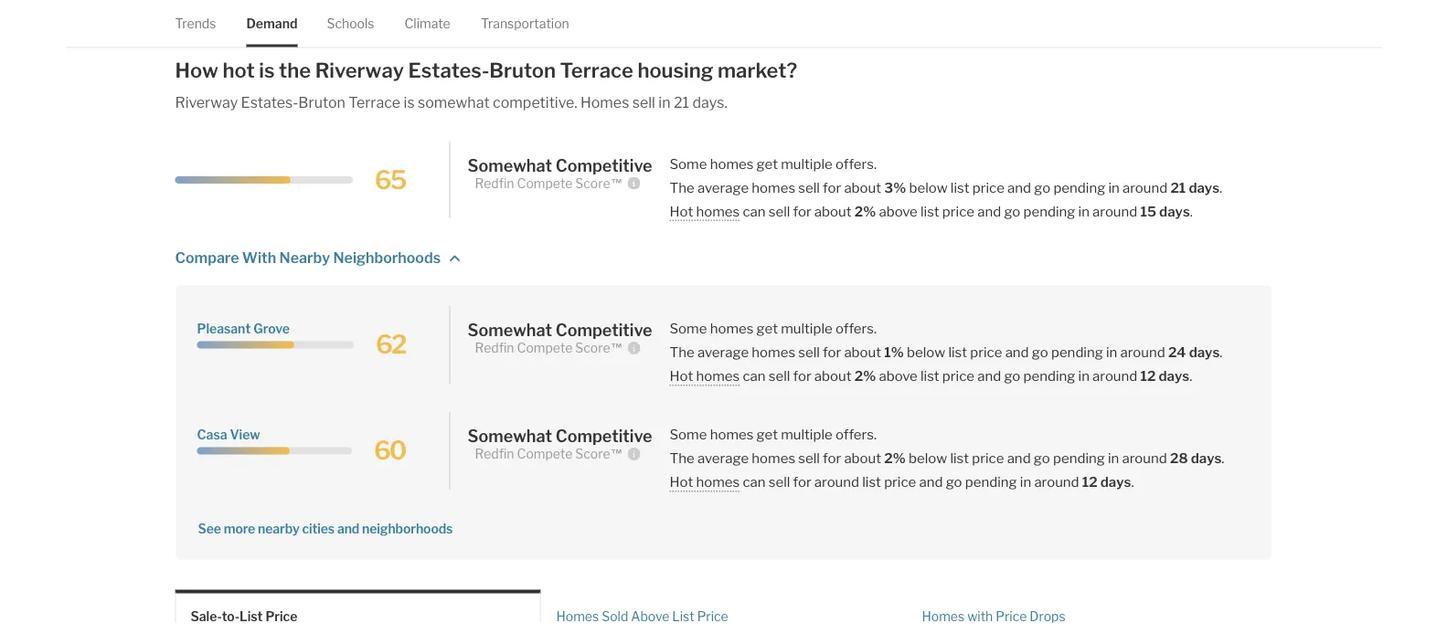 Task type: vqa. For each thing, say whether or not it's contained in the screenshot.
School in 'School service boundaries are intended to be used as a reference only; they may change and are not'
no



Task type: describe. For each thing, give the bounding box(es) containing it.
1 somewhat from the top
[[468, 156, 552, 176]]

2% for 3%
[[855, 203, 876, 219]]

some for 60
[[670, 426, 707, 443]]

above for 1%
[[879, 368, 918, 384]]

compare with nearby neighborhoods
[[175, 249, 441, 266]]

how
[[175, 58, 218, 83]]

offers. inside the some homes get multiple offers. the average homes  sell for about 3% below list price and  go pending in around 21 days . hot homes can  sell for about 2% above list price and  go pending in around 15 days .
[[836, 155, 877, 172]]

see more nearby cities and neighborhoods
[[198, 521, 453, 537]]

average inside the some homes get multiple offers. the average homes  sell for about 3% below list price and  go pending in around 21 days . hot homes can  sell for about 2% above list price and  go pending in around 15 days .
[[697, 179, 749, 196]]

hot for 60
[[670, 474, 693, 490]]

casa
[[197, 427, 227, 443]]

3%
[[884, 179, 906, 196]]

1 somewhat competitive from the top
[[468, 156, 652, 176]]

1 compete from the top
[[517, 176, 573, 191]]

2% inside some homes get multiple offers. the average homes  sell for about 2% below list price and  go pending in around 28 days . hot homes can  sell for around list price and  go pending in around 12 days .
[[884, 450, 906, 466]]

with
[[242, 249, 276, 266]]

0 horizontal spatial terrace
[[349, 93, 401, 111]]

1 horizontal spatial bruton
[[489, 58, 556, 83]]

climate link
[[404, 0, 450, 47]]

neighborhoods
[[333, 249, 441, 266]]

2% for 1%
[[855, 368, 876, 384]]

how hot is the riverway estates-bruton terrace housing market?
[[175, 58, 797, 83]]

somewhat for 62
[[468, 320, 552, 340]]

offers. for 62
[[836, 320, 877, 337]]

0 horizontal spatial riverway
[[175, 93, 238, 111]]

somewhat competitive for 62
[[468, 320, 652, 340]]

the
[[279, 58, 311, 83]]

™ for 60
[[610, 446, 623, 462]]

trends
[[175, 16, 216, 31]]

transportation
[[481, 16, 569, 31]]

climate
[[404, 16, 450, 31]]

multiple for 60
[[781, 426, 833, 443]]

60
[[374, 435, 405, 466]]

21 inside the some homes get multiple offers. the average homes  sell for about 3% below list price and  go pending in around 21 days . hot homes can  sell for about 2% above list price and  go pending in around 15 days .
[[1171, 179, 1186, 196]]

neighborhoods
[[362, 521, 453, 537]]

the for 60
[[670, 450, 695, 466]]

can inside the some homes get multiple offers. the average homes  sell for about 3% below list price and  go pending in around 21 days . hot homes can  sell for about 2% above list price and  go pending in around 15 days .
[[743, 203, 766, 219]]

the for 62
[[670, 344, 695, 360]]

compete for 62
[[517, 340, 573, 356]]

some homes get multiple offers. the average homes  sell for about 2% below list price and  go pending in around 28 days . hot homes can  sell for around list price and  go pending in around 12 days .
[[670, 426, 1225, 490]]

0 horizontal spatial is
[[259, 58, 275, 83]]

see
[[198, 521, 221, 537]]

below for 60
[[909, 450, 947, 466]]

competitive for 60
[[556, 426, 652, 446]]

somewhat
[[418, 93, 490, 111]]

below inside the some homes get multiple offers. the average homes  sell for about 3% below list price and  go pending in around 21 days . hot homes can  sell for about 2% above list price and  go pending in around 15 days .
[[909, 179, 948, 196]]

above for 3%
[[879, 203, 918, 219]]

some for 62
[[670, 320, 707, 337]]

pleasant grove link
[[197, 321, 290, 337]]

0 vertical spatial terrace
[[560, 58, 633, 83]]

1%
[[884, 344, 904, 360]]

demand
[[246, 16, 298, 31]]

hot
[[223, 58, 255, 83]]

multiple for 62
[[781, 320, 833, 337]]

redfin compete score ™ for 62
[[475, 340, 623, 356]]

view
[[230, 427, 260, 443]]

hot for 62
[[670, 368, 693, 384]]



Task type: locate. For each thing, give the bounding box(es) containing it.
0 vertical spatial ™
[[610, 176, 623, 191]]

is left the
[[259, 58, 275, 83]]

housing
[[638, 58, 713, 83]]

casa view
[[197, 427, 260, 443]]

3 the from the top
[[670, 450, 695, 466]]

compare
[[175, 249, 239, 266]]

2 vertical spatial somewhat
[[468, 426, 552, 446]]

3 hot from the top
[[670, 474, 693, 490]]

the inside some homes get multiple offers. the average homes  sell for about 2% below list price and  go pending in around 28 days . hot homes can  sell for around list price and  go pending in around 12 days .
[[670, 450, 695, 466]]

1 vertical spatial estates-
[[241, 93, 298, 111]]

multiple inside some homes get multiple offers. the average homes  sell for about 2% below list price and  go pending in around 28 days . hot homes can  sell for around list price and  go pending in around 12 days .
[[781, 426, 833, 443]]

2 redfin from the top
[[475, 340, 514, 356]]

2 vertical spatial redfin
[[475, 446, 514, 462]]

some inside the some homes get multiple offers. the average homes  sell for about 3% below list price and  go pending in around 21 days . hot homes can  sell for about 2% above list price and  go pending in around 15 days .
[[670, 155, 707, 172]]

below
[[909, 179, 948, 196], [907, 344, 945, 360], [909, 450, 947, 466]]

1 horizontal spatial estates-
[[408, 58, 489, 83]]

grove
[[253, 321, 290, 337]]

competitive.
[[493, 93, 577, 111]]

below inside some homes get multiple offers. the average homes  sell for about 1% below list price and  go pending in around 24 days . hot homes can  sell for about 2% above list price and  go pending in around 12 days .
[[907, 344, 945, 360]]

2 redfin compete score ™ from the top
[[475, 340, 623, 356]]

2 average from the top
[[697, 344, 749, 360]]

3 get from the top
[[757, 426, 778, 443]]

average inside some homes get multiple offers. the average homes  sell for about 1% below list price and  go pending in around 24 days . hot homes can  sell for about 2% above list price and  go pending in around 12 days .
[[697, 344, 749, 360]]

™
[[610, 176, 623, 191], [610, 340, 623, 356], [610, 446, 623, 462]]

1 above from the top
[[879, 203, 918, 219]]

1 vertical spatial terrace
[[349, 93, 401, 111]]

1 horizontal spatial riverway
[[315, 58, 404, 83]]

riverway estates-bruton terrace is somewhat competitive. homes sell in 21 days.
[[175, 93, 728, 111]]

get inside some homes get multiple offers. the average homes  sell for about 2% below list price and  go pending in around 28 days . hot homes can  sell for around list price and  go pending in around 12 days .
[[757, 426, 778, 443]]

terrace left somewhat
[[349, 93, 401, 111]]

12 inside some homes get multiple offers. the average homes  sell for about 2% below list price and  go pending in around 28 days . hot homes can  sell for around list price and  go pending in around 12 days .
[[1082, 474, 1098, 490]]

2 ™ from the top
[[610, 340, 623, 356]]

2 somewhat competitive from the top
[[468, 320, 652, 340]]

1 the from the top
[[670, 179, 695, 196]]

2% inside the some homes get multiple offers. the average homes  sell for about 3% below list price and  go pending in around 21 days . hot homes can  sell for about 2% above list price and  go pending in around 15 days .
[[855, 203, 876, 219]]

0 vertical spatial multiple
[[781, 155, 833, 172]]

about for 1%
[[844, 344, 881, 360]]

schools link
[[327, 0, 374, 47]]

2 can from the top
[[743, 368, 766, 384]]

get
[[757, 155, 778, 172], [757, 320, 778, 337], [757, 426, 778, 443]]

2 vertical spatial competitive
[[556, 426, 652, 446]]

multiple
[[781, 155, 833, 172], [781, 320, 833, 337], [781, 426, 833, 443]]

0 vertical spatial redfin
[[475, 176, 514, 191]]

average for 60
[[697, 450, 749, 466]]

1 vertical spatial offers.
[[836, 320, 877, 337]]

pending
[[1054, 179, 1105, 196], [1024, 203, 1075, 219], [1051, 344, 1103, 360], [1024, 368, 1075, 384], [1053, 450, 1105, 466], [965, 474, 1017, 490]]

1 hot from the top
[[670, 203, 693, 219]]

above inside some homes get multiple offers. the average homes  sell for about 1% below list price and  go pending in around 24 days . hot homes can  sell for about 2% above list price and  go pending in around 12 days .
[[879, 368, 918, 384]]

somewhat for 60
[[468, 426, 552, 446]]

1 vertical spatial 2%
[[855, 368, 876, 384]]

can inside some homes get multiple offers. the average homes  sell for about 1% below list price and  go pending in around 24 days . hot homes can  sell for about 2% above list price and  go pending in around 12 days .
[[743, 368, 766, 384]]

2 vertical spatial multiple
[[781, 426, 833, 443]]

3 somewhat competitive from the top
[[468, 426, 652, 446]]

0 vertical spatial compete
[[517, 176, 573, 191]]

see more nearby cities and neighborhoods button
[[197, 521, 454, 537]]

1 vertical spatial multiple
[[781, 320, 833, 337]]

1 vertical spatial bruton
[[298, 93, 345, 111]]

3 can from the top
[[743, 474, 766, 490]]

get inside the some homes get multiple offers. the average homes  sell for about 3% below list price and  go pending in around 21 days . hot homes can  sell for about 2% above list price and  go pending in around 15 days .
[[757, 155, 778, 172]]

2 vertical spatial score
[[575, 446, 610, 462]]

2 vertical spatial get
[[757, 426, 778, 443]]

1 vertical spatial competitive
[[556, 320, 652, 340]]

terrace up homes
[[560, 58, 633, 83]]

can inside some homes get multiple offers. the average homes  sell for about 2% below list price and  go pending in around 28 days . hot homes can  sell for around list price and  go pending in around 12 days .
[[743, 474, 766, 490]]

1 offers. from the top
[[836, 155, 877, 172]]

65
[[375, 164, 405, 195]]

2 the from the top
[[670, 344, 695, 360]]

1 vertical spatial somewhat competitive
[[468, 320, 652, 340]]

nearby
[[279, 249, 330, 266]]

around
[[1123, 179, 1168, 196], [1093, 203, 1138, 219], [1120, 344, 1165, 360], [1093, 368, 1138, 384], [1122, 450, 1167, 466], [814, 474, 859, 490], [1034, 474, 1079, 490]]

riverway down how
[[175, 93, 238, 111]]

estates- down the
[[241, 93, 298, 111]]

in
[[659, 93, 671, 111], [1108, 179, 1120, 196], [1078, 203, 1090, 219], [1106, 344, 1117, 360], [1078, 368, 1090, 384], [1108, 450, 1119, 466], [1020, 474, 1031, 490]]

3 some from the top
[[670, 426, 707, 443]]

somewhat
[[468, 156, 552, 176], [468, 320, 552, 340], [468, 426, 552, 446]]

3 average from the top
[[697, 450, 749, 466]]

is
[[259, 58, 275, 83], [404, 93, 415, 111]]

1 vertical spatial can
[[743, 368, 766, 384]]

market?
[[718, 58, 797, 83]]

hot
[[670, 203, 693, 219], [670, 368, 693, 384], [670, 474, 693, 490]]

multiple inside some homes get multiple offers. the average homes  sell for about 1% below list price and  go pending in around 24 days . hot homes can  sell for about 2% above list price and  go pending in around 12 days .
[[781, 320, 833, 337]]

competitive for 62
[[556, 320, 652, 340]]

1 horizontal spatial terrace
[[560, 58, 633, 83]]

12
[[1141, 368, 1156, 384], [1082, 474, 1098, 490]]

21
[[674, 93, 689, 111], [1171, 179, 1186, 196]]

1 redfin from the top
[[475, 176, 514, 191]]

score for 60
[[575, 446, 610, 462]]

1 vertical spatial compete
[[517, 340, 573, 356]]

2 vertical spatial 2%
[[884, 450, 906, 466]]

62
[[376, 329, 405, 360]]

0 vertical spatial somewhat competitive
[[468, 156, 652, 176]]

0 vertical spatial 12
[[1141, 368, 1156, 384]]

above inside the some homes get multiple offers. the average homes  sell for about 3% below list price and  go pending in around 21 days . hot homes can  sell for about 2% above list price and  go pending in around 15 days .
[[879, 203, 918, 219]]

1 vertical spatial ™
[[610, 340, 623, 356]]

redfin compete score ™
[[475, 176, 623, 191], [475, 340, 623, 356], [475, 446, 623, 462]]

pleasant grove
[[197, 321, 290, 337]]

somewhat competitive
[[468, 156, 652, 176], [468, 320, 652, 340], [468, 426, 652, 446]]

some homes get multiple offers. the average homes  sell for about 1% below list price and  go pending in around 24 days . hot homes can  sell for about 2% above list price and  go pending in around 12 days .
[[670, 320, 1223, 384]]

1 vertical spatial above
[[879, 368, 918, 384]]

3 compete from the top
[[517, 446, 573, 462]]

1 vertical spatial some
[[670, 320, 707, 337]]

3 redfin compete score ™ from the top
[[475, 446, 623, 462]]

0 vertical spatial bruton
[[489, 58, 556, 83]]

about
[[844, 179, 881, 196], [814, 203, 852, 219], [844, 344, 881, 360], [814, 368, 852, 384], [844, 450, 881, 466]]

hot inside some homes get multiple offers. the average homes  sell for about 1% below list price and  go pending in around 24 days . hot homes can  sell for about 2% above list price and  go pending in around 12 days .
[[670, 368, 693, 384]]

above down 3%
[[879, 203, 918, 219]]

get inside some homes get multiple offers. the average homes  sell for about 1% below list price and  go pending in around 24 days . hot homes can  sell for about 2% above list price and  go pending in around 12 days .
[[757, 320, 778, 337]]

about for 3%
[[844, 179, 881, 196]]

0 vertical spatial estates-
[[408, 58, 489, 83]]

1 vertical spatial below
[[907, 344, 945, 360]]

some inside some homes get multiple offers. the average homes  sell for about 2% below list price and  go pending in around 28 days . hot homes can  sell for around list price and  go pending in around 12 days .
[[670, 426, 707, 443]]

for
[[823, 179, 841, 196], [793, 203, 812, 219], [823, 344, 841, 360], [793, 368, 812, 384], [823, 450, 841, 466], [793, 474, 812, 490]]

2 get from the top
[[757, 320, 778, 337]]

days
[[1189, 179, 1220, 196], [1159, 203, 1190, 219], [1189, 344, 1220, 360], [1159, 368, 1190, 384], [1191, 450, 1222, 466], [1101, 474, 1131, 490]]

1 vertical spatial get
[[757, 320, 778, 337]]

2%
[[855, 203, 876, 219], [855, 368, 876, 384], [884, 450, 906, 466]]

1 vertical spatial score
[[575, 340, 610, 356]]

2 vertical spatial some
[[670, 426, 707, 443]]

1 vertical spatial redfin compete score ™
[[475, 340, 623, 356]]

0 vertical spatial riverway
[[315, 58, 404, 83]]

2 vertical spatial the
[[670, 450, 695, 466]]

2 hot from the top
[[670, 368, 693, 384]]

go
[[1034, 179, 1051, 196], [1004, 203, 1021, 219], [1032, 344, 1048, 360], [1004, 368, 1021, 384], [1034, 450, 1050, 466], [946, 474, 962, 490]]

redfin for 60
[[475, 446, 514, 462]]

0 vertical spatial redfin compete score ™
[[475, 176, 623, 191]]

trends link
[[175, 0, 216, 47]]

above
[[879, 203, 918, 219], [879, 368, 918, 384]]

riverway down schools link
[[315, 58, 404, 83]]

0 vertical spatial hot
[[670, 203, 693, 219]]

nearby
[[258, 521, 300, 537]]

1 horizontal spatial is
[[404, 93, 415, 111]]

below inside some homes get multiple offers. the average homes  sell for about 2% below list price and  go pending in around 28 days . hot homes can  sell for around list price and  go pending in around 12 days .
[[909, 450, 947, 466]]

cities
[[302, 521, 335, 537]]

offers. inside some homes get multiple offers. the average homes  sell for about 2% below list price and  go pending in around 28 days . hot homes can  sell for around list price and  go pending in around 12 days .
[[836, 426, 877, 443]]

average for 62
[[697, 344, 749, 360]]

2 compete from the top
[[517, 340, 573, 356]]

2 above from the top
[[879, 368, 918, 384]]

0 vertical spatial score
[[575, 176, 610, 191]]

is left somewhat
[[404, 93, 415, 111]]

hot inside the some homes get multiple offers. the average homes  sell for about 3% below list price and  go pending in around 21 days . hot homes can  sell for about 2% above list price and  go pending in around 15 days .
[[670, 203, 693, 219]]

1 vertical spatial hot
[[670, 368, 693, 384]]

some inside some homes get multiple offers. the average homes  sell for about 1% below list price and  go pending in around 24 days . hot homes can  sell for about 2% above list price and  go pending in around 12 days .
[[670, 320, 707, 337]]

3 ™ from the top
[[610, 446, 623, 462]]

0 vertical spatial is
[[259, 58, 275, 83]]

more
[[224, 521, 255, 537]]

bruton down the
[[298, 93, 345, 111]]

2 score from the top
[[575, 340, 610, 356]]

1 can from the top
[[743, 203, 766, 219]]

below for 62
[[907, 344, 945, 360]]

bruton up competitive.
[[489, 58, 556, 83]]

list
[[951, 179, 970, 196], [921, 203, 939, 219], [948, 344, 967, 360], [921, 368, 939, 384], [950, 450, 969, 466], [862, 474, 881, 490]]

2 competitive from the top
[[556, 320, 652, 340]]

somewhat competitive for 60
[[468, 426, 652, 446]]

estates-
[[408, 58, 489, 83], [241, 93, 298, 111]]

0 vertical spatial competitive
[[556, 156, 652, 176]]

homes
[[710, 155, 754, 172], [752, 179, 795, 196], [696, 203, 740, 219], [710, 320, 754, 337], [752, 344, 795, 360], [696, 368, 740, 384], [710, 426, 754, 443], [752, 450, 795, 466], [696, 474, 740, 490]]

3 competitive from the top
[[556, 426, 652, 446]]

multiple inside the some homes get multiple offers. the average homes  sell for about 3% below list price and  go pending in around 21 days . hot homes can  sell for about 2% above list price and  go pending in around 15 days .
[[781, 155, 833, 172]]

estates- up riverway estates-bruton terrace is somewhat competitive. homes sell in 21 days.
[[408, 58, 489, 83]]

0 horizontal spatial bruton
[[298, 93, 345, 111]]

offers.
[[836, 155, 877, 172], [836, 320, 877, 337], [836, 426, 877, 443]]

about for 2%
[[844, 450, 881, 466]]

some homes get multiple offers. the average homes  sell for about 3% below list price and  go pending in around 21 days . hot homes can  sell for about 2% above list price and  go pending in around 15 days .
[[670, 155, 1222, 219]]

riverway
[[315, 58, 404, 83], [175, 93, 238, 111]]

0 vertical spatial can
[[743, 203, 766, 219]]

3 score from the top
[[575, 446, 610, 462]]

compete
[[517, 176, 573, 191], [517, 340, 573, 356], [517, 446, 573, 462]]

hot inside some homes get multiple offers. the average homes  sell for about 2% below list price and  go pending in around 28 days . hot homes can  sell for around list price and  go pending in around 12 days .
[[670, 474, 693, 490]]

2 vertical spatial ™
[[610, 446, 623, 462]]

redfin compete score ™ for 60
[[475, 446, 623, 462]]

and
[[1008, 179, 1031, 196], [978, 203, 1001, 219], [1005, 344, 1029, 360], [978, 368, 1001, 384], [1007, 450, 1031, 466], [919, 474, 943, 490], [337, 521, 359, 537]]

0 horizontal spatial 12
[[1082, 474, 1098, 490]]

2 some from the top
[[670, 320, 707, 337]]

pleasant
[[197, 321, 251, 337]]

0 vertical spatial the
[[670, 179, 695, 196]]

average inside some homes get multiple offers. the average homes  sell for about 2% below list price and  go pending in around 28 days . hot homes can  sell for around list price and  go pending in around 12 days .
[[697, 450, 749, 466]]

0 vertical spatial above
[[879, 203, 918, 219]]

.
[[1220, 179, 1222, 196], [1190, 203, 1193, 219], [1220, 344, 1223, 360], [1190, 368, 1192, 384], [1222, 450, 1225, 466], [1131, 474, 1134, 490]]

2 vertical spatial below
[[909, 450, 947, 466]]

2 vertical spatial compete
[[517, 446, 573, 462]]

2 vertical spatial can
[[743, 474, 766, 490]]

the inside some homes get multiple offers. the average homes  sell for about 1% below list price and  go pending in around 24 days . hot homes can  sell for about 2% above list price and  go pending in around 12 days .
[[670, 344, 695, 360]]

2 somewhat from the top
[[468, 320, 552, 340]]

0 vertical spatial average
[[697, 179, 749, 196]]

3 redfin from the top
[[475, 446, 514, 462]]

0 vertical spatial get
[[757, 155, 778, 172]]

can for 62
[[743, 368, 766, 384]]

2 vertical spatial average
[[697, 450, 749, 466]]

3 somewhat from the top
[[468, 426, 552, 446]]

1 vertical spatial 21
[[1171, 179, 1186, 196]]

1 ™ from the top
[[610, 176, 623, 191]]

can
[[743, 203, 766, 219], [743, 368, 766, 384], [743, 474, 766, 490]]

0 horizontal spatial 21
[[674, 93, 689, 111]]

homes
[[581, 93, 629, 111]]

1 vertical spatial somewhat
[[468, 320, 552, 340]]

price
[[973, 179, 1005, 196], [942, 203, 975, 219], [970, 344, 1002, 360], [942, 368, 975, 384], [972, 450, 1004, 466], [884, 474, 916, 490]]

2 vertical spatial somewhat competitive
[[468, 426, 652, 446]]

0 vertical spatial below
[[909, 179, 948, 196]]

1 horizontal spatial 21
[[1171, 179, 1186, 196]]

the
[[670, 179, 695, 196], [670, 344, 695, 360], [670, 450, 695, 466]]

12 inside some homes get multiple offers. the average homes  sell for about 1% below list price and  go pending in around 24 days . hot homes can  sell for about 2% above list price and  go pending in around 12 days .
[[1141, 368, 1156, 384]]

get for 60
[[757, 426, 778, 443]]

can for 60
[[743, 474, 766, 490]]

3 multiple from the top
[[781, 426, 833, 443]]

transportation link
[[481, 0, 569, 47]]

1 vertical spatial the
[[670, 344, 695, 360]]

3 offers. from the top
[[836, 426, 877, 443]]

1 average from the top
[[697, 179, 749, 196]]

2 vertical spatial hot
[[670, 474, 693, 490]]

1 redfin compete score ™ from the top
[[475, 176, 623, 191]]

demand link
[[246, 0, 298, 47]]

score
[[575, 176, 610, 191], [575, 340, 610, 356], [575, 446, 610, 462]]

0 vertical spatial offers.
[[836, 155, 877, 172]]

28
[[1170, 450, 1188, 466]]

redfin
[[475, 176, 514, 191], [475, 340, 514, 356], [475, 446, 514, 462]]

0 vertical spatial 21
[[674, 93, 689, 111]]

schools
[[327, 16, 374, 31]]

1 vertical spatial 12
[[1082, 474, 1098, 490]]

terrace
[[560, 58, 633, 83], [349, 93, 401, 111]]

above down 1%
[[879, 368, 918, 384]]

the inside the some homes get multiple offers. the average homes  sell for about 3% below list price and  go pending in around 21 days . hot homes can  sell for about 2% above list price and  go pending in around 15 days .
[[670, 179, 695, 196]]

redfin for 62
[[475, 340, 514, 356]]

0 vertical spatial some
[[670, 155, 707, 172]]

1 vertical spatial is
[[404, 93, 415, 111]]

1 score from the top
[[575, 176, 610, 191]]

15
[[1141, 203, 1156, 219]]

24
[[1168, 344, 1186, 360]]

0 vertical spatial somewhat
[[468, 156, 552, 176]]

1 multiple from the top
[[781, 155, 833, 172]]

1 vertical spatial riverway
[[175, 93, 238, 111]]

2 vertical spatial redfin compete score ™
[[475, 446, 623, 462]]

casa view link
[[197, 427, 260, 443]]

0 vertical spatial 2%
[[855, 203, 876, 219]]

score for 62
[[575, 340, 610, 356]]

2 multiple from the top
[[781, 320, 833, 337]]

™ for 62
[[610, 340, 623, 356]]

average
[[697, 179, 749, 196], [697, 344, 749, 360], [697, 450, 749, 466]]

1 horizontal spatial 12
[[1141, 368, 1156, 384]]

1 competitive from the top
[[556, 156, 652, 176]]

1 get from the top
[[757, 155, 778, 172]]

competitive
[[556, 156, 652, 176], [556, 320, 652, 340], [556, 426, 652, 446]]

2% inside some homes get multiple offers. the average homes  sell for about 1% below list price and  go pending in around 24 days . hot homes can  sell for about 2% above list price and  go pending in around 12 days .
[[855, 368, 876, 384]]

some
[[670, 155, 707, 172], [670, 320, 707, 337], [670, 426, 707, 443]]

offers. inside some homes get multiple offers. the average homes  sell for about 1% below list price and  go pending in around 24 days . hot homes can  sell for about 2% above list price and  go pending in around 12 days .
[[836, 320, 877, 337]]

2 offers. from the top
[[836, 320, 877, 337]]

sell
[[632, 93, 655, 111], [798, 179, 820, 196], [769, 203, 790, 219], [798, 344, 820, 360], [769, 368, 790, 384], [798, 450, 820, 466], [769, 474, 790, 490]]

bruton
[[489, 58, 556, 83], [298, 93, 345, 111]]

0 horizontal spatial estates-
[[241, 93, 298, 111]]

about inside some homes get multiple offers. the average homes  sell for about 2% below list price and  go pending in around 28 days . hot homes can  sell for around list price and  go pending in around 12 days .
[[844, 450, 881, 466]]

days.
[[692, 93, 728, 111]]

get for 62
[[757, 320, 778, 337]]

1 some from the top
[[670, 155, 707, 172]]

1 vertical spatial redfin
[[475, 340, 514, 356]]

compete for 60
[[517, 446, 573, 462]]

2 vertical spatial offers.
[[836, 426, 877, 443]]

offers. for 60
[[836, 426, 877, 443]]

1 vertical spatial average
[[697, 344, 749, 360]]



